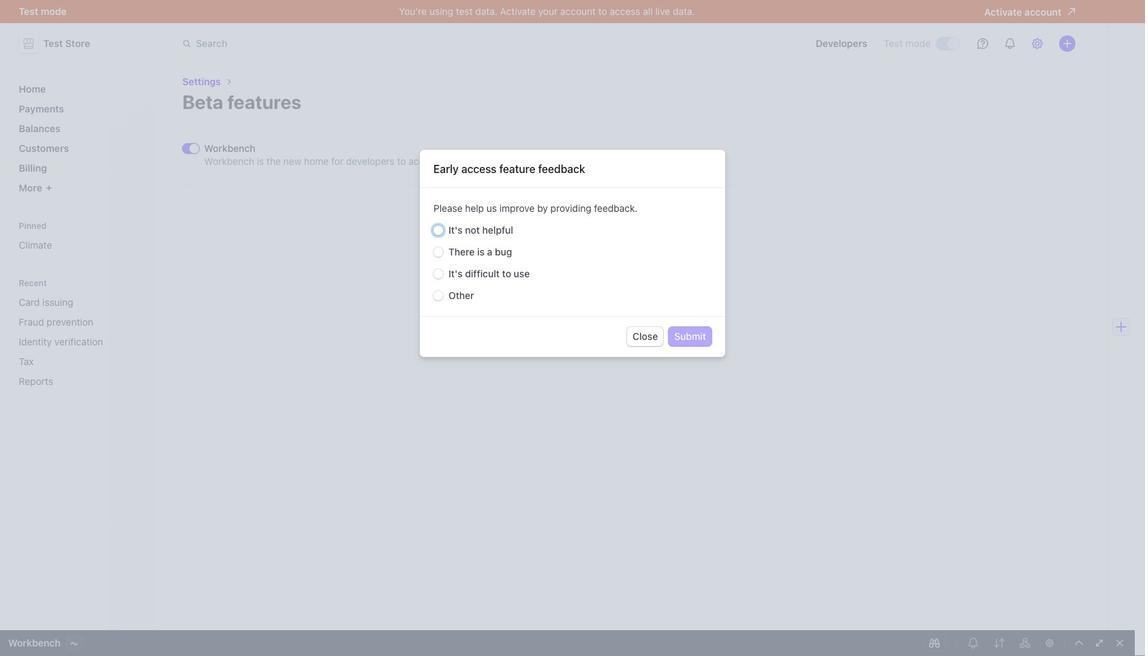 Task type: locate. For each thing, give the bounding box(es) containing it.
1 recent element from the top
[[13, 278, 147, 393]]

2 recent element from the top
[[13, 291, 147, 393]]

integration insights image
[[968, 638, 979, 649]]

recent element
[[13, 278, 147, 393], [13, 291, 147, 393]]

core navigation links element
[[13, 78, 147, 199]]

api activity image
[[994, 638, 1005, 649]]

None search field
[[174, 31, 559, 56]]

webhook activity image
[[1020, 638, 1031, 649]]



Task type: describe. For each thing, give the bounding box(es) containing it.
pinned element
[[13, 221, 147, 256]]



Task type: vqa. For each thing, say whether or not it's contained in the screenshot.
The Recent element
yes



